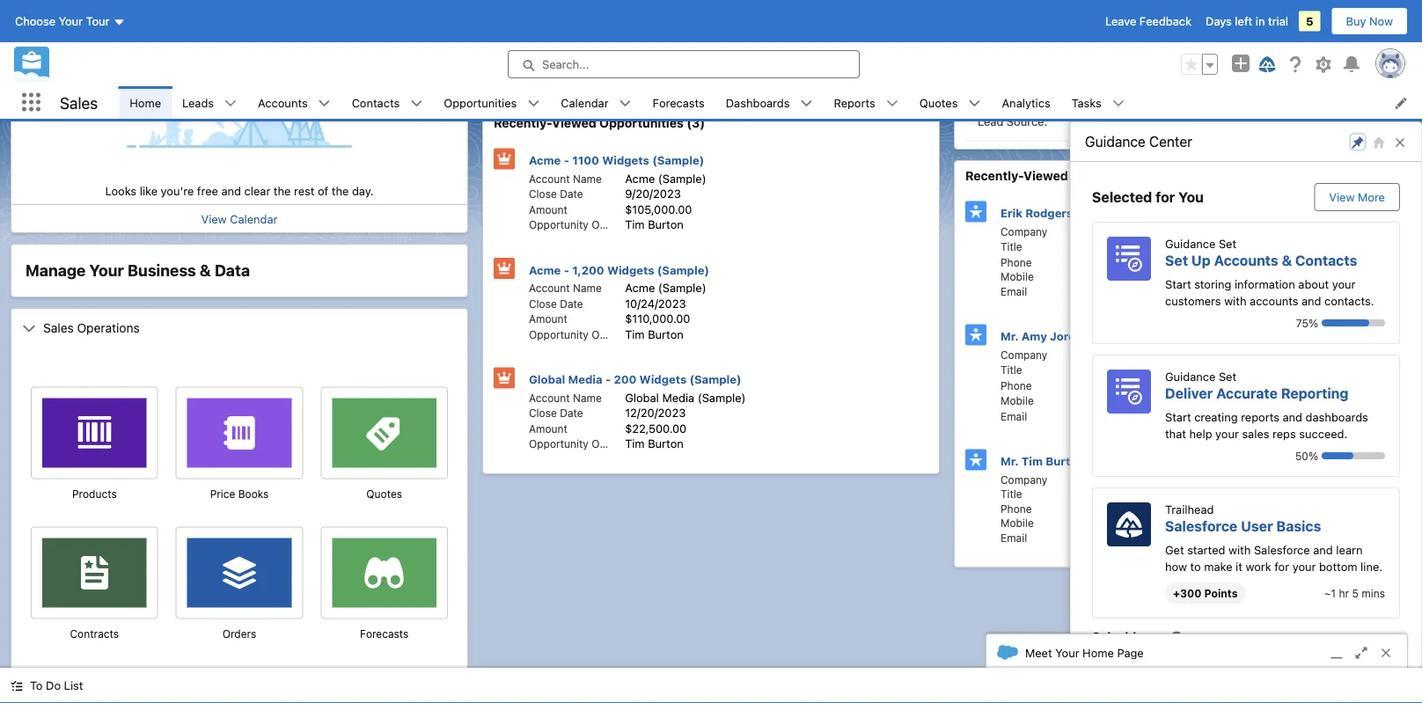 Task type: describe. For each thing, give the bounding box(es) containing it.
close for acme - 1,200 widgets (sample)
[[529, 298, 557, 310]]

progress bar image
[[1322, 319, 1369, 326]]

tim left enterprises at the right of the page
[[1097, 473, 1116, 486]]

tasks
[[1072, 96, 1102, 109]]

1 vertical spatial 5
[[1352, 587, 1359, 599]]

opportunity owner tim burton for $105,000.00
[[529, 218, 684, 231]]

mr. for mr. tim burton
[[1001, 455, 1019, 468]]

0 horizontal spatial 5
[[1306, 15, 1313, 28]]

2 vertical spatial widgets
[[639, 373, 687, 386]]

standard forecasting3 image
[[357, 538, 412, 601]]

free
[[197, 184, 218, 198]]

text default image for contacts
[[410, 97, 423, 110]]

media for -
[[568, 373, 603, 386]]

up
[[1191, 252, 1211, 268]]

forecasts link
[[642, 86, 715, 119]]

view calendar link
[[201, 213, 278, 226]]

contracts button
[[31, 627, 158, 642]]

home inside list
[[130, 96, 161, 109]]

leave feedback link
[[1105, 15, 1192, 28]]

title for mr.
[[1001, 364, 1022, 377]]

mr. for mr. amy jordan (sample)
[[1001, 330, 1019, 343]]

view more
[[1329, 191, 1385, 204]]

accounts inside list item
[[258, 96, 308, 109]]

text default image for dashboards
[[800, 97, 813, 110]]

close for global media - 200 widgets (sample)
[[529, 407, 557, 420]]

(800) for phone
[[1105, 379, 1135, 392]]

(800) for mobile
[[1105, 394, 1135, 407]]

reports
[[834, 96, 875, 109]]

set for set
[[1219, 237, 1237, 250]]

9/20/2023
[[625, 187, 681, 201]]

account for 12/20/2023
[[529, 392, 570, 404]]

reports link
[[823, 86, 886, 119]]

events
[[72, 32, 113, 47]]

text default image for calendar
[[619, 97, 631, 110]]

for inside trailhead salesforce user basics get started with salesforce and learn how to make it work for your bottom line.
[[1275, 560, 1289, 573]]

progress bar progress bar for deliver accurate reporting
[[1322, 452, 1385, 459]]

to
[[1190, 560, 1201, 573]]

info@salesforce.com for info@salesforce.com
[[1097, 410, 1208, 423]]

line.
[[1361, 560, 1383, 573]]

date for -
[[560, 407, 583, 420]]

(3) for recently-viewed opportunities (3)
[[687, 116, 705, 131]]

acme left 1100
[[529, 154, 561, 167]]

text default image for accounts
[[318, 97, 331, 110]]

quotes inside list item
[[919, 96, 958, 109]]

text default image for tasks
[[1112, 97, 1124, 110]]

buy now button
[[1331, 7, 1408, 35]]

contacts list item
[[341, 86, 433, 119]]

date:
[[539, 62, 567, 75]]

and right the free
[[221, 184, 241, 198]]

basics
[[1276, 517, 1321, 534]]

mobile for mobile email
[[1001, 271, 1034, 283]]

1100
[[572, 154, 599, 167]]

global for global media (sample)
[[625, 391, 659, 404]]

recently-viewed leads (3)
[[965, 169, 1129, 183]]

tim for $22,500.00
[[625, 437, 645, 451]]

1 the from the left
[[274, 184, 291, 198]]

1 (800) 667-6389 for phone
[[1097, 379, 1193, 392]]

0 horizontal spatial salesforce
[[1165, 517, 1238, 534]]

view for view calendar
[[201, 213, 227, 226]]

mr. amy jordan (sample)
[[1001, 330, 1144, 343]]

view calendar
[[201, 213, 278, 226]]

$22,500.00
[[625, 422, 687, 435]]

1 inside info@salesforce.com 1 (800) 667-6389
[[1101, 75, 1106, 88]]

universal technologies
[[1101, 88, 1224, 102]]

recently-viewed opportunities (3)
[[494, 116, 705, 131]]

company for amy
[[1001, 349, 1048, 361]]

1 for mobile
[[1097, 394, 1102, 407]]

info@salesforce.com 1 (800) 667-6389
[[1101, 62, 1212, 88]]

account for $105,000.00
[[506, 36, 550, 49]]

analytics
[[1002, 96, 1050, 109]]

products
[[72, 488, 117, 501]]

to
[[30, 679, 43, 692]]

it
[[1236, 560, 1243, 573]]

reports
[[1241, 410, 1280, 423]]

started
[[1187, 543, 1225, 556]]

close date:
[[506, 62, 567, 75]]

opportunity for 1,200
[[529, 329, 589, 341]]

choose your tour
[[15, 15, 110, 28]]

standard order image
[[212, 538, 267, 601]]

title for erik
[[1001, 241, 1022, 253]]

manage your business & data
[[26, 261, 250, 280]]

accounts
[[1250, 294, 1298, 308]]

points
[[1204, 587, 1238, 599]]

feedback
[[1140, 15, 1192, 28]]

selected
[[1092, 189, 1152, 205]]

senior marketing assistant
[[1097, 240, 1239, 253]]

+300
[[1173, 587, 1202, 599]]

title phone mobile email
[[1001, 488, 1034, 544]]

opportunity owner tim burton for $22,500.00
[[529, 437, 684, 451]]

company for tim
[[1001, 474, 1048, 486]]

50%
[[1295, 450, 1318, 462]]

status:
[[1007, 102, 1044, 115]]

your for meet
[[1055, 646, 1079, 659]]

view for view more
[[1329, 191, 1355, 204]]

leave
[[1105, 15, 1136, 28]]

opportunity owner tim burton for $110,000.00
[[529, 328, 684, 341]]

trial
[[1268, 15, 1288, 28]]

acme - 1,200 widgets (sample)
[[529, 264, 709, 277]]

1 vertical spatial home
[[1083, 646, 1114, 659]]

amount for acme - 1,200 widgets (sample)
[[529, 313, 568, 326]]

close date for acme - 1,200 widgets (sample)
[[529, 298, 583, 310]]

phone for erik
[[1001, 257, 1032, 269]]

widgets for 10/24/2023
[[607, 264, 654, 277]]

account name:
[[506, 36, 587, 49]]

clear
[[244, 184, 270, 198]]

standard contract image
[[67, 538, 122, 601]]

manage
[[26, 261, 86, 280]]

salesforce user basics link
[[1165, 517, 1321, 534]]

inc
[[1180, 348, 1196, 361]]

667- for mobile
[[1138, 394, 1165, 407]]

info@salesforce.com for info@salesforce.com 1 (800) 667-6389
[[1101, 62, 1212, 75]]

leave feedback
[[1105, 15, 1192, 28]]

opportunities list item
[[433, 86, 550, 119]]

1 horizontal spatial salesforce
[[1254, 543, 1310, 556]]

start inside guidance set deliver accurate reporting start creating reports and dashboards that help your sales reps succeed.
[[1165, 410, 1191, 423]]

accurate
[[1216, 385, 1278, 401]]

2 vertical spatial -
[[605, 373, 611, 386]]

sales
[[1242, 427, 1269, 440]]

acme (sample) for $105,000.00
[[629, 36, 710, 49]]

and inside guidance set deliver accurate reporting start creating reports and dashboards that help your sales reps succeed.
[[1283, 410, 1302, 423]]

acme for 10/24/2023
[[625, 282, 655, 295]]

accounts inside guidance set set up accounts & contacts start storing information about your customers with accounts and contacts.
[[1214, 252, 1278, 268]]

tim up title phone mobile email
[[1022, 455, 1043, 468]]

data
[[215, 261, 250, 280]]

recently- for recently-viewed leads (3)
[[965, 169, 1024, 183]]

sales operations
[[43, 321, 140, 335]]

erik rodgers
[[1001, 207, 1073, 220]]

make
[[1204, 560, 1233, 573]]

analytics link
[[991, 86, 1061, 119]]

vp purchasing
[[1097, 363, 1174, 377]]

6389 inside info@salesforce.com 1 (800) 667-6389
[[1169, 75, 1197, 88]]

hr
[[1339, 587, 1349, 599]]

1 vertical spatial set
[[1165, 252, 1188, 268]]

amy
[[1022, 330, 1047, 343]]

search...
[[542, 58, 589, 71]]

price books button
[[176, 487, 303, 502]]

1 vertical spatial leads
[[1071, 169, 1107, 183]]

progress bar image
[[1322, 452, 1353, 459]]

advertisement
[[1101, 115, 1178, 128]]

now
[[1369, 15, 1393, 28]]

widgets for 9/20/2023
[[602, 154, 649, 167]]

phone for mr.
[[1001, 380, 1032, 392]]

quotes inside button
[[366, 488, 402, 501]]

+300 points
[[1173, 587, 1238, 599]]

accounts link
[[247, 86, 318, 119]]

day.
[[352, 184, 374, 198]]

- for 1,200
[[564, 264, 569, 277]]

your for manage
[[89, 261, 124, 280]]

marketing
[[1134, 240, 1187, 253]]

acme - 1100 widgets (sample)
[[529, 154, 704, 167]]

contacts inside "link"
[[352, 96, 400, 109]]

bottom
[[1319, 560, 1357, 573]]

meet your home page
[[1025, 646, 1144, 659]]

text default image left meet
[[997, 642, 1018, 663]]

global media (sample)
[[625, 391, 746, 404]]

0 vertical spatial info@salesforce.com link
[[1101, 62, 1212, 75]]

source:
[[1007, 115, 1047, 128]]

account name for -
[[529, 392, 602, 404]]

leads inside list item
[[182, 96, 214, 109]]

0 horizontal spatial &
[[200, 261, 211, 280]]

to do list
[[30, 679, 83, 692]]

quotes button
[[321, 487, 448, 502]]

6389 for mobile
[[1165, 394, 1193, 407]]

standard product2 image
[[67, 398, 122, 461]]

lead status:
[[978, 102, 1044, 115]]

opportunities link
[[433, 86, 527, 119]]

company for rodgers
[[1001, 226, 1048, 238]]

date for 1,200
[[560, 298, 583, 310]]



Task type: locate. For each thing, give the bounding box(es) containing it.
salesforce
[[1165, 517, 1238, 534], [1254, 543, 1310, 556]]

your inside dropdown button
[[59, 15, 83, 28]]

guidance up deliver
[[1165, 370, 1216, 383]]

mobile for mobile
[[1001, 395, 1034, 407]]

acme left the 1,200
[[529, 264, 561, 277]]

global down global media - 200 widgets (sample)
[[625, 391, 659, 404]]

sales left the operations
[[43, 321, 74, 335]]

1 vertical spatial 1 (800) 667-6389
[[1097, 394, 1193, 407]]

2 owner from the top
[[592, 329, 624, 341]]

media up '12/20/2023'
[[662, 391, 695, 404]]

3 email from the top
[[1001, 532, 1027, 544]]

owner for $22,500.00
[[592, 438, 624, 451]]

tim
[[625, 218, 645, 231], [625, 328, 645, 341], [625, 437, 645, 451], [1022, 455, 1043, 468], [1097, 473, 1116, 486]]

acme up search... button
[[629, 36, 659, 49]]

1 horizontal spatial view
[[1329, 191, 1355, 204]]

contacts.
[[1325, 294, 1374, 308]]

2 vertical spatial 6389
[[1165, 394, 1193, 407]]

1 phone from the top
[[1001, 257, 1032, 269]]

home left page
[[1083, 646, 1114, 659]]

1 vertical spatial mr.
[[1001, 455, 1019, 468]]

2 horizontal spatial your
[[1332, 277, 1356, 290]]

info@salesforce.com link up universal technologies
[[1101, 62, 1212, 75]]

1 vertical spatial salesforce
[[1254, 543, 1310, 556]]

0 horizontal spatial quotes
[[366, 488, 402, 501]]

1 vertical spatial accounts
[[1214, 252, 1278, 268]]

1 vertical spatial viewed
[[1024, 169, 1068, 183]]

jordan
[[1050, 330, 1090, 343]]

account for 10/24/2023
[[529, 282, 570, 295]]

12/20/2023
[[625, 407, 686, 420]]

account up close date:
[[506, 36, 550, 49]]

1 vertical spatial (3)
[[1110, 169, 1129, 183]]

set up "accurate"
[[1219, 370, 1237, 383]]

list
[[119, 86, 1422, 119]]

text default image up advertisement
[[1112, 97, 1124, 110]]

home link
[[119, 86, 172, 119]]

that
[[1165, 427, 1186, 440]]

0 vertical spatial amount
[[529, 204, 568, 216]]

3 owner from the top
[[592, 438, 624, 451]]

0 horizontal spatial recently-
[[494, 116, 552, 131]]

progress bar progress bar down the "succeed."
[[1322, 452, 1385, 459]]

2 vertical spatial (800)
[[1105, 394, 1135, 407]]

set left up
[[1165, 252, 1188, 268]]

account name down 1100
[[529, 173, 602, 185]]

~1 hr 5 mins
[[1324, 587, 1385, 599]]

leads link
[[172, 86, 224, 119]]

0 vertical spatial info@salesforce.com
[[1101, 62, 1212, 75]]

accounts right leads list item at the left top of the page
[[258, 96, 308, 109]]

0 horizontal spatial global
[[529, 373, 565, 386]]

email inside mobile email
[[1001, 286, 1027, 298]]

tim for $105,000.00
[[625, 218, 645, 231]]

lead for lead status:
[[978, 102, 1004, 115]]

company down erik
[[1001, 226, 1048, 238]]

2 mr. from the top
[[1001, 455, 1019, 468]]

0 vertical spatial sales
[[60, 93, 98, 112]]

account name for 1,200
[[529, 282, 602, 295]]

0 vertical spatial mobile
[[1001, 271, 1034, 283]]

6389
[[1169, 75, 1197, 88], [1165, 379, 1193, 392], [1165, 394, 1193, 407]]

text default image left reports
[[800, 97, 813, 110]]

$110,000.00
[[625, 312, 690, 326]]

text default image for opportunities
[[527, 97, 540, 110]]

view left the more
[[1329, 191, 1355, 204]]

start up 'that'
[[1165, 410, 1191, 423]]

reports list item
[[823, 86, 909, 119]]

text default image inside contacts list item
[[410, 97, 423, 110]]

looks like you're free and clear the rest of the day.
[[105, 184, 374, 198]]

your right meet
[[1055, 646, 1079, 659]]

text default image inside quotes list item
[[968, 97, 981, 110]]

your inside trailhead salesforce user basics get started with salesforce and learn how to make it work for your bottom line.
[[1292, 560, 1316, 573]]

3 title from the top
[[1001, 488, 1022, 501]]

date
[[560, 188, 583, 201], [560, 298, 583, 310], [560, 407, 583, 420]]

view inside 'button'
[[1329, 191, 1355, 204]]

2 start from the top
[[1165, 410, 1191, 423]]

0 vertical spatial calendar
[[561, 96, 609, 109]]

1 vertical spatial company
[[1001, 349, 1048, 361]]

acme for $105,000.00
[[629, 36, 659, 49]]

0 horizontal spatial contacts
[[352, 96, 400, 109]]

list containing home
[[119, 86, 1422, 119]]

amount for global media - 200 widgets (sample)
[[529, 423, 568, 435]]

1 vertical spatial account name
[[529, 282, 602, 295]]

2 the from the left
[[332, 184, 349, 198]]

set inside guidance set deliver accurate reporting start creating reports and dashboards that help your sales reps succeed.
[[1219, 370, 1237, 383]]

salesforce down basics
[[1254, 543, 1310, 556]]

tim down $22,500.00
[[625, 437, 645, 451]]

title inside title phone mobile email
[[1001, 488, 1022, 501]]

account name down the 1,200
[[529, 282, 602, 295]]

2 vertical spatial company
[[1001, 474, 1048, 486]]

do
[[46, 679, 61, 692]]

tasks list item
[[1061, 86, 1135, 119]]

guidance for guidance center
[[1085, 133, 1146, 150]]

acme (sample) for 9/20/2023
[[625, 172, 706, 185]]

0 vertical spatial $105,000.00
[[629, 49, 696, 62]]

senior
[[1097, 240, 1131, 253]]

set for deliver
[[1219, 370, 1237, 383]]

mins
[[1362, 587, 1385, 599]]

help
[[1189, 427, 1212, 440]]

1 vertical spatial close date
[[529, 298, 583, 310]]

3 phone from the top
[[1001, 503, 1032, 515]]

smith
[[1017, 40, 1057, 57]]

3 company from the top
[[1001, 474, 1048, 486]]

1 horizontal spatial opportunities
[[599, 116, 684, 131]]

contacts right accounts list item
[[352, 96, 400, 109]]

0 vertical spatial 5
[[1306, 15, 1313, 28]]

1 vertical spatial quotes
[[366, 488, 402, 501]]

1 vertical spatial view
[[201, 213, 227, 226]]

viewed for opportunities
[[552, 116, 596, 131]]

accounts
[[258, 96, 308, 109], [1214, 252, 1278, 268]]

0 vertical spatial progress bar progress bar
[[1322, 319, 1385, 326]]

progress bar progress bar for set up accounts & contacts
[[1322, 319, 1385, 326]]

667- for phone
[[1138, 379, 1165, 392]]

title down erik
[[1001, 241, 1022, 253]]

0 horizontal spatial the
[[274, 184, 291, 198]]

3 opportunity owner tim burton from the top
[[529, 437, 684, 451]]

view down the free
[[201, 213, 227, 226]]

1 vertical spatial guidance
[[1165, 237, 1216, 250]]

0 vertical spatial set
[[1219, 237, 1237, 250]]

tim burton enterprises
[[1097, 473, 1219, 486]]

name
[[573, 173, 602, 185], [573, 282, 602, 295], [573, 392, 602, 404]]

1 vertical spatial 6389
[[1165, 379, 1193, 392]]

8005556954
[[1097, 256, 1168, 269]]

page
[[1117, 646, 1144, 659]]

1 horizontal spatial your
[[1292, 560, 1316, 573]]

0 vertical spatial for
[[1156, 189, 1175, 205]]

tim for $110,000.00
[[625, 328, 645, 341]]

close date for global media - 200 widgets (sample)
[[529, 407, 583, 420]]

mobile up the amy at the right
[[1001, 271, 1034, 283]]

email up mr. tim burton
[[1001, 411, 1027, 423]]

looks
[[105, 184, 137, 198]]

667- inside info@salesforce.com 1 (800) 667-6389
[[1142, 75, 1169, 88]]

owner up 200 at left bottom
[[592, 329, 624, 341]]

0 horizontal spatial leads
[[182, 96, 214, 109]]

1 vertical spatial info@salesforce.com link
[[1097, 410, 1208, 423]]

1 opportunity owner tim burton from the top
[[529, 218, 684, 231]]

2 close date from the top
[[529, 298, 583, 310]]

lee
[[1097, 348, 1116, 361]]

close
[[506, 62, 536, 75], [529, 188, 557, 201], [529, 298, 557, 310], [529, 407, 557, 420]]

10/24/2023
[[625, 297, 686, 310]]

1 for phone
[[1097, 379, 1102, 392]]

home left leads link
[[130, 96, 161, 109]]

global left 200 at left bottom
[[529, 373, 565, 386]]

the
[[274, 184, 291, 198], [332, 184, 349, 198]]

(3) for recently-viewed leads (3)
[[1110, 169, 1129, 183]]

accounts up information
[[1214, 252, 1278, 268]]

company down the amy at the right
[[1001, 349, 1048, 361]]

mobile down mr. tim burton
[[1001, 517, 1034, 530]]

3 amount from the top
[[529, 423, 568, 435]]

2 vertical spatial email
[[1001, 532, 1027, 544]]

1 opportunity from the top
[[529, 219, 589, 231]]

opportunities down close date:
[[444, 96, 517, 109]]

5 right the trial
[[1306, 15, 1313, 28]]

0 vertical spatial your
[[59, 15, 83, 28]]

1 close date from the top
[[529, 188, 583, 201]]

2 vertical spatial mobile
[[1001, 517, 1034, 530]]

opportunity for -
[[529, 438, 589, 451]]

0 horizontal spatial home
[[130, 96, 161, 109]]

mr. tim burton
[[1001, 455, 1084, 468]]

2 opportunity from the top
[[529, 329, 589, 341]]

5 right hr
[[1352, 587, 1359, 599]]

2 company from the top
[[1001, 349, 1048, 361]]

1 horizontal spatial your
[[89, 261, 124, 280]]

2 1 (800) 667-6389 from the top
[[1097, 394, 1193, 407]]

200
[[614, 373, 637, 386]]

title down mr. tim burton
[[1001, 488, 1022, 501]]

mr. up title phone mobile email
[[1001, 455, 1019, 468]]

1 horizontal spatial contacts
[[1295, 252, 1357, 268]]

1 email from the top
[[1001, 286, 1027, 298]]

- for 1100
[[564, 154, 569, 167]]

0 vertical spatial forecasts
[[653, 96, 705, 109]]

global for global media - 200 widgets (sample)
[[529, 373, 565, 386]]

quotes
[[919, 96, 958, 109], [366, 488, 402, 501]]

- left 1100
[[564, 154, 569, 167]]

acme for 9/20/2023
[[625, 172, 655, 185]]

$105,000.00 for amount:
[[629, 49, 696, 62]]

0 vertical spatial acme (sample)
[[629, 36, 710, 49]]

1 vertical spatial for
[[1275, 560, 1289, 573]]

2 lead from the top
[[978, 115, 1004, 128]]

quotes down "standard quote" image
[[366, 488, 402, 501]]

0 horizontal spatial for
[[1156, 189, 1175, 205]]

sales inside sales operations dropdown button
[[43, 321, 74, 335]]

text default image inside sales operations dropdown button
[[22, 322, 36, 336]]

and inside trailhead salesforce user basics get started with salesforce and learn how to make it work for your bottom line.
[[1313, 543, 1333, 556]]

0 vertical spatial accounts
[[258, 96, 308, 109]]

account name down global media - 200 widgets (sample)
[[529, 392, 602, 404]]

2 mobile from the top
[[1001, 395, 1034, 407]]

price
[[210, 488, 235, 501]]

recently- down close date:
[[494, 116, 552, 131]]

tour
[[86, 15, 110, 28]]

2 amount from the top
[[529, 313, 568, 326]]

new
[[1101, 102, 1124, 115]]

the right of
[[332, 184, 349, 198]]

date down the 1,200
[[560, 298, 583, 310]]

1 horizontal spatial calendar
[[561, 96, 609, 109]]

start inside guidance set set up accounts & contacts start storing information about your customers with accounts and contacts.
[[1165, 277, 1191, 290]]

2 vertical spatial name
[[573, 392, 602, 404]]

progress bar progress bar down contacts.
[[1322, 319, 1385, 326]]

and
[[221, 184, 241, 198], [1302, 294, 1321, 308], [1283, 410, 1302, 423], [1313, 543, 1333, 556]]

owner down 200 at left bottom
[[592, 438, 624, 451]]

burton for $110,000.00
[[648, 328, 684, 341]]

accounts list item
[[247, 86, 341, 119]]

amount for acme - 1100 widgets (sample)
[[529, 204, 568, 216]]

your
[[1332, 277, 1356, 290], [1215, 427, 1239, 440], [1292, 560, 1316, 573]]

tasks link
[[1061, 86, 1112, 119]]

text default image inside leads list item
[[224, 97, 237, 110]]

quotes list item
[[909, 86, 991, 119]]

text default image for leads
[[224, 97, 237, 110]]

text default image for quotes
[[968, 97, 981, 110]]

with up it
[[1229, 543, 1251, 556]]

(3) up selected
[[1110, 169, 1129, 183]]

2 vertical spatial account name
[[529, 392, 602, 404]]

2 vertical spatial phone
[[1001, 503, 1032, 515]]

for left the you
[[1156, 189, 1175, 205]]

trailhead salesforce user basics get started with salesforce and learn how to make it work for your bottom line.
[[1165, 502, 1383, 573]]

phone inside title phone mobile email
[[1001, 503, 1032, 515]]

text default image
[[410, 97, 423, 110], [527, 97, 540, 110], [800, 97, 813, 110], [997, 642, 1018, 663]]

forecasts down search... button
[[653, 96, 705, 109]]

account down the acme - 1,200 widgets (sample)
[[529, 282, 570, 295]]

0 horizontal spatial your
[[1215, 427, 1239, 440]]

0 vertical spatial 667-
[[1142, 75, 1169, 88]]

opportunity for 1100
[[529, 219, 589, 231]]

orders
[[222, 628, 256, 641]]

lead
[[978, 102, 1004, 115], [978, 115, 1004, 128]]

your down creating
[[1215, 427, 1239, 440]]

2 vertical spatial acme (sample)
[[625, 282, 706, 295]]

sales down today's events
[[60, 93, 98, 112]]

recently- for recently-viewed opportunities (3)
[[494, 116, 552, 131]]

books
[[238, 488, 269, 501]]

your inside guidance set deliver accurate reporting start creating reports and dashboards that help your sales reps succeed.
[[1215, 427, 1239, 440]]

text default image left accounts link
[[224, 97, 237, 110]]

2 vertical spatial close date
[[529, 407, 583, 420]]

text default image up lead source:
[[968, 97, 981, 110]]

account name
[[529, 173, 602, 185], [529, 282, 602, 295], [529, 392, 602, 404]]

more
[[1358, 191, 1385, 204]]

guidance for guidance set deliver accurate reporting start creating reports and dashboards that help your sales reps succeed.
[[1165, 370, 1216, 383]]

erik
[[1001, 207, 1023, 220]]

with inside trailhead salesforce user basics get started with salesforce and learn how to make it work for your bottom line.
[[1229, 543, 1251, 556]]

contacts inside guidance set set up accounts & contacts start storing information about your customers with accounts and contacts.
[[1295, 252, 1357, 268]]

0 vertical spatial mr.
[[1001, 330, 1019, 343]]

2 phone from the top
[[1001, 380, 1032, 392]]

text default image for reports
[[886, 97, 898, 110]]

1 start from the top
[[1165, 277, 1191, 290]]

3 name from the top
[[573, 392, 602, 404]]

forecasts inside forecasts link
[[653, 96, 705, 109]]

price books
[[210, 488, 269, 501]]

75%
[[1296, 317, 1318, 329]]

andy smith (sample)
[[978, 40, 1122, 57]]

0 vertical spatial view
[[1329, 191, 1355, 204]]

date for 1100
[[560, 188, 583, 201]]

your inside guidance set set up accounts & contacts start storing information about your customers with accounts and contacts.
[[1332, 277, 1356, 290]]

1
[[1101, 75, 1106, 88], [1097, 379, 1102, 392], [1097, 394, 1102, 407]]

667-
[[1142, 75, 1169, 88], [1138, 379, 1165, 392], [1138, 394, 1165, 407]]

calendar list item
[[550, 86, 642, 119]]

1 vertical spatial with
[[1229, 543, 1251, 556]]

opportunities inside list item
[[444, 96, 517, 109]]

1 owner from the top
[[592, 219, 624, 231]]

0 vertical spatial company
[[1001, 226, 1048, 238]]

3 close date from the top
[[529, 407, 583, 420]]

company down mr. tim burton
[[1001, 474, 1048, 486]]

0 vertical spatial leads
[[182, 96, 214, 109]]

text default image inside accounts list item
[[318, 97, 331, 110]]

text default image inside dashboards list item
[[800, 97, 813, 110]]

1 vertical spatial opportunities
[[599, 116, 684, 131]]

set up accounts & contacts link
[[1165, 252, 1357, 268]]

widgets
[[602, 154, 649, 167], [607, 264, 654, 277], [639, 373, 687, 386]]

$105,000.00 up forecasts link
[[629, 49, 696, 62]]

1 horizontal spatial global
[[625, 391, 659, 404]]

widgets right 1100
[[602, 154, 649, 167]]

0 vertical spatial name
[[573, 173, 602, 185]]

1 amount from the top
[[529, 204, 568, 216]]

1 horizontal spatial home
[[1083, 646, 1114, 659]]

6389 for phone
[[1165, 379, 1193, 392]]

info@salesforce.com link
[[1101, 62, 1212, 75], [1097, 410, 1208, 423]]

title
[[1001, 241, 1022, 253], [1001, 364, 1022, 377], [1001, 488, 1022, 501]]

date down 1100
[[560, 188, 583, 201]]

in
[[1256, 15, 1265, 28]]

1 name from the top
[[573, 173, 602, 185]]

leads list item
[[172, 86, 247, 119]]

widgets up 10/24/2023
[[607, 264, 654, 277]]

owner for $105,000.00
[[592, 219, 624, 231]]

1 mr. from the top
[[1001, 330, 1019, 343]]

guidance for guidance set set up accounts & contacts start storing information about your customers with accounts and contacts.
[[1165, 237, 1216, 250]]

2 date from the top
[[560, 298, 583, 310]]

standard quote image
[[357, 398, 412, 461]]

mobile up mr. tim burton
[[1001, 395, 1034, 407]]

work
[[1246, 560, 1271, 573]]

0 horizontal spatial opportunities
[[444, 96, 517, 109]]

1 mobile from the top
[[1001, 271, 1034, 283]]

2 title from the top
[[1001, 364, 1022, 377]]

$105,000.00 for amount
[[625, 203, 692, 216]]

text default image inside opportunities list item
[[527, 97, 540, 110]]

1 horizontal spatial &
[[1282, 252, 1292, 268]]

0 vertical spatial opportunity owner tim burton
[[529, 218, 684, 231]]

1 vertical spatial phone
[[1001, 380, 1032, 392]]

1 vertical spatial opportunity
[[529, 329, 589, 341]]

1 vertical spatial start
[[1165, 410, 1191, 423]]

1 date from the top
[[560, 188, 583, 201]]

1 1 (800) 667-6389 from the top
[[1097, 379, 1193, 392]]

0 vertical spatial home
[[130, 96, 161, 109]]

0 vertical spatial close date
[[529, 188, 583, 201]]

technologies
[[1153, 88, 1224, 102]]

sales
[[60, 93, 98, 112], [43, 321, 74, 335]]

title down the amy at the right
[[1001, 364, 1022, 377]]

& left data
[[200, 261, 211, 280]]

burton for $22,500.00
[[648, 437, 684, 451]]

and inside guidance set set up accounts & contacts start storing information about your customers with accounts and contacts.
[[1302, 294, 1321, 308]]

guidance inside guidance set set up accounts & contacts start storing information about your customers with accounts and contacts.
[[1165, 237, 1216, 250]]

imagination
[[1140, 225, 1202, 238]]

account name for 1100
[[529, 173, 602, 185]]

1 company from the top
[[1001, 226, 1048, 238]]

group
[[1181, 54, 1218, 75]]

1 vertical spatial info@salesforce.com
[[1097, 410, 1208, 423]]

with inside guidance set set up accounts & contacts start storing information about your customers with accounts and contacts.
[[1224, 294, 1247, 308]]

3 opportunity from the top
[[529, 438, 589, 451]]

today's
[[22, 32, 69, 47]]

your right manage
[[89, 261, 124, 280]]

assistant
[[1190, 240, 1239, 253]]

email inside title phone mobile email
[[1001, 532, 1027, 544]]

2 name from the top
[[573, 282, 602, 295]]

acme
[[629, 36, 659, 49], [529, 154, 561, 167], [625, 172, 655, 185], [529, 264, 561, 277], [625, 282, 655, 295]]

3 date from the top
[[560, 407, 583, 420]]

1 vertical spatial media
[[662, 391, 695, 404]]

guidance set deliver accurate reporting start creating reports and dashboards that help your sales reps succeed.
[[1165, 370, 1368, 440]]

the left rest
[[274, 184, 291, 198]]

succeed.
[[1299, 427, 1348, 440]]

name for 1100
[[573, 173, 602, 185]]

name for -
[[573, 392, 602, 404]]

name down 1100
[[573, 173, 602, 185]]

lead down company:
[[978, 115, 1004, 128]]

1 account name from the top
[[529, 173, 602, 185]]

your left the bottom
[[1292, 560, 1316, 573]]

1 vertical spatial global
[[625, 391, 659, 404]]

calendar up the recently-viewed opportunities (3)
[[561, 96, 609, 109]]

your for choose
[[59, 15, 83, 28]]

contacts
[[352, 96, 400, 109], [1295, 252, 1357, 268]]

text default image up the recently-viewed opportunities (3)
[[619, 97, 631, 110]]

1 vertical spatial contacts
[[1295, 252, 1357, 268]]

guidance inside guidance set deliver accurate reporting start creating reports and dashboards that help your sales reps succeed.
[[1165, 370, 1216, 383]]

1 (800) 667-6389 for mobile
[[1097, 394, 1193, 407]]

3 mobile from the top
[[1001, 517, 1034, 530]]

1 vertical spatial name
[[573, 282, 602, 295]]

rest
[[294, 184, 315, 198]]

0 vertical spatial viewed
[[552, 116, 596, 131]]

1 vertical spatial acme (sample)
[[625, 172, 706, 185]]

media for (sample)
[[662, 391, 695, 404]]

owner up the acme - 1,200 widgets (sample)
[[592, 219, 624, 231]]

0 vertical spatial (3)
[[687, 116, 705, 131]]

deliver accurate reporting link
[[1165, 385, 1349, 401]]

1 vertical spatial date
[[560, 298, 583, 310]]

close for acme - 1100 widgets (sample)
[[529, 188, 557, 201]]

text default image inside reports list item
[[886, 97, 898, 110]]

1 vertical spatial mobile
[[1001, 395, 1034, 407]]

text default image
[[224, 97, 237, 110], [318, 97, 331, 110], [619, 97, 631, 110], [886, 97, 898, 110], [968, 97, 981, 110], [1112, 97, 1124, 110], [22, 322, 36, 336], [11, 680, 23, 692]]

start up customers
[[1165, 277, 1191, 290]]

close date down the 1,200
[[529, 298, 583, 310]]

1 title from the top
[[1001, 241, 1022, 253]]

get
[[1165, 543, 1184, 556]]

guidance
[[1085, 133, 1146, 150], [1165, 237, 1216, 250], [1165, 370, 1216, 383]]

2 vertical spatial title
[[1001, 488, 1022, 501]]

3 account name from the top
[[529, 392, 602, 404]]

2 account name from the top
[[529, 282, 602, 295]]

close date for acme - 1100 widgets (sample)
[[529, 188, 583, 201]]

1 horizontal spatial media
[[662, 391, 695, 404]]

text default image inside 'calendar' list item
[[619, 97, 631, 110]]

acme (sample) for 10/24/2023
[[625, 282, 706, 295]]

lead for lead source:
[[978, 115, 1004, 128]]

- left the 1,200
[[564, 264, 569, 277]]

text default image inside to do list button
[[11, 680, 23, 692]]

2 email from the top
[[1001, 411, 1027, 423]]

leads right "home" link
[[182, 96, 214, 109]]

acme (sample) up search... button
[[629, 36, 710, 49]]

standard pricebook2 image
[[212, 398, 267, 461]]

account for 9/20/2023
[[529, 173, 570, 185]]

days
[[1206, 15, 1232, 28]]

& inside guidance set set up accounts & contacts start storing information about your customers with accounts and contacts.
[[1282, 252, 1292, 268]]

1 vertical spatial 1
[[1097, 379, 1102, 392]]

date down global media - 200 widgets (sample)
[[560, 407, 583, 420]]

with down 'storing'
[[1224, 294, 1247, 308]]

and up the bottom
[[1313, 543, 1333, 556]]

dashboards list item
[[715, 86, 823, 119]]

name down the 1,200
[[573, 282, 602, 295]]

tim down 9/20/2023
[[625, 218, 645, 231]]

your up today's events
[[59, 15, 83, 28]]

viewed for leads
[[1024, 169, 1068, 183]]

2 horizontal spatial your
[[1055, 646, 1079, 659]]

contacts link
[[341, 86, 410, 119]]

0 horizontal spatial viewed
[[552, 116, 596, 131]]

account down acme - 1100 widgets (sample) at the left top of the page
[[529, 173, 570, 185]]

amount:
[[506, 49, 551, 62]]

calendar down clear
[[230, 213, 278, 226]]

deliver
[[1165, 385, 1213, 401]]

enterprises
[[1158, 473, 1219, 486]]

text default image left opportunities link
[[410, 97, 423, 110]]

mobile
[[1001, 271, 1034, 283], [1001, 395, 1034, 407], [1001, 517, 1034, 530]]

beyond imagination
[[1097, 225, 1202, 238]]

choose your tour button
[[14, 7, 126, 35]]

acme (sample) up 10/24/2023
[[625, 282, 706, 295]]

(800) inside info@salesforce.com 1 (800) 667-6389
[[1109, 75, 1139, 88]]

you're
[[161, 184, 194, 198]]

~1
[[1324, 587, 1336, 599]]

viewed up 1100
[[552, 116, 596, 131]]

dashboards
[[726, 96, 790, 109]]

today's events
[[22, 32, 113, 47]]

name down global media - 200 widgets (sample)
[[573, 392, 602, 404]]

1 vertical spatial forecasts
[[360, 628, 409, 641]]

calendar inside list item
[[561, 96, 609, 109]]

1 vertical spatial calendar
[[230, 213, 278, 226]]

forecasts inside "forecasts" button
[[360, 628, 409, 641]]

center
[[1149, 133, 1192, 150]]

text default image right reports
[[886, 97, 898, 110]]

reps
[[1273, 427, 1296, 440]]

2 vertical spatial 1
[[1097, 394, 1102, 407]]

vp
[[1097, 363, 1112, 377]]

1 horizontal spatial viewed
[[1024, 169, 1068, 183]]

0 vertical spatial opportunity
[[529, 219, 589, 231]]

owner for $110,000.00
[[592, 329, 624, 341]]

2 opportunity owner tim burton from the top
[[529, 328, 684, 341]]

burton for $105,000.00
[[648, 218, 684, 231]]

0 vertical spatial opportunities
[[444, 96, 517, 109]]

global media - 200 widgets (sample)
[[529, 373, 742, 386]]

info@salesforce.com up 'that'
[[1097, 410, 1208, 423]]

1 lead from the top
[[978, 102, 1004, 115]]

1 progress bar progress bar from the top
[[1322, 319, 1385, 326]]

& up information
[[1282, 252, 1292, 268]]

1 horizontal spatial recently-
[[965, 169, 1024, 183]]

0 vertical spatial (800)
[[1109, 75, 1139, 88]]

text default image inside tasks list item
[[1112, 97, 1124, 110]]

name for 1,200
[[573, 282, 602, 295]]

sales for sales
[[60, 93, 98, 112]]

info@salesforce.com up universal technologies
[[1101, 62, 1212, 75]]

set up the "set up accounts & contacts" link
[[1219, 237, 1237, 250]]

2 progress bar progress bar from the top
[[1322, 452, 1385, 459]]

(3) down search... button
[[687, 116, 705, 131]]

quotes left company:
[[919, 96, 958, 109]]

text default image left 'to'
[[11, 680, 23, 692]]

progress bar progress bar
[[1322, 319, 1385, 326], [1322, 452, 1385, 459]]

1 horizontal spatial forecasts
[[653, 96, 705, 109]]

burton
[[648, 218, 684, 231], [648, 328, 684, 341], [648, 437, 684, 451], [1046, 455, 1084, 468], [1120, 473, 1155, 486]]

sales for sales operations
[[43, 321, 74, 335]]

1 vertical spatial recently-
[[965, 169, 1024, 183]]

text default image left sales operations
[[22, 322, 36, 336]]



Task type: vqa. For each thing, say whether or not it's contained in the screenshot.


